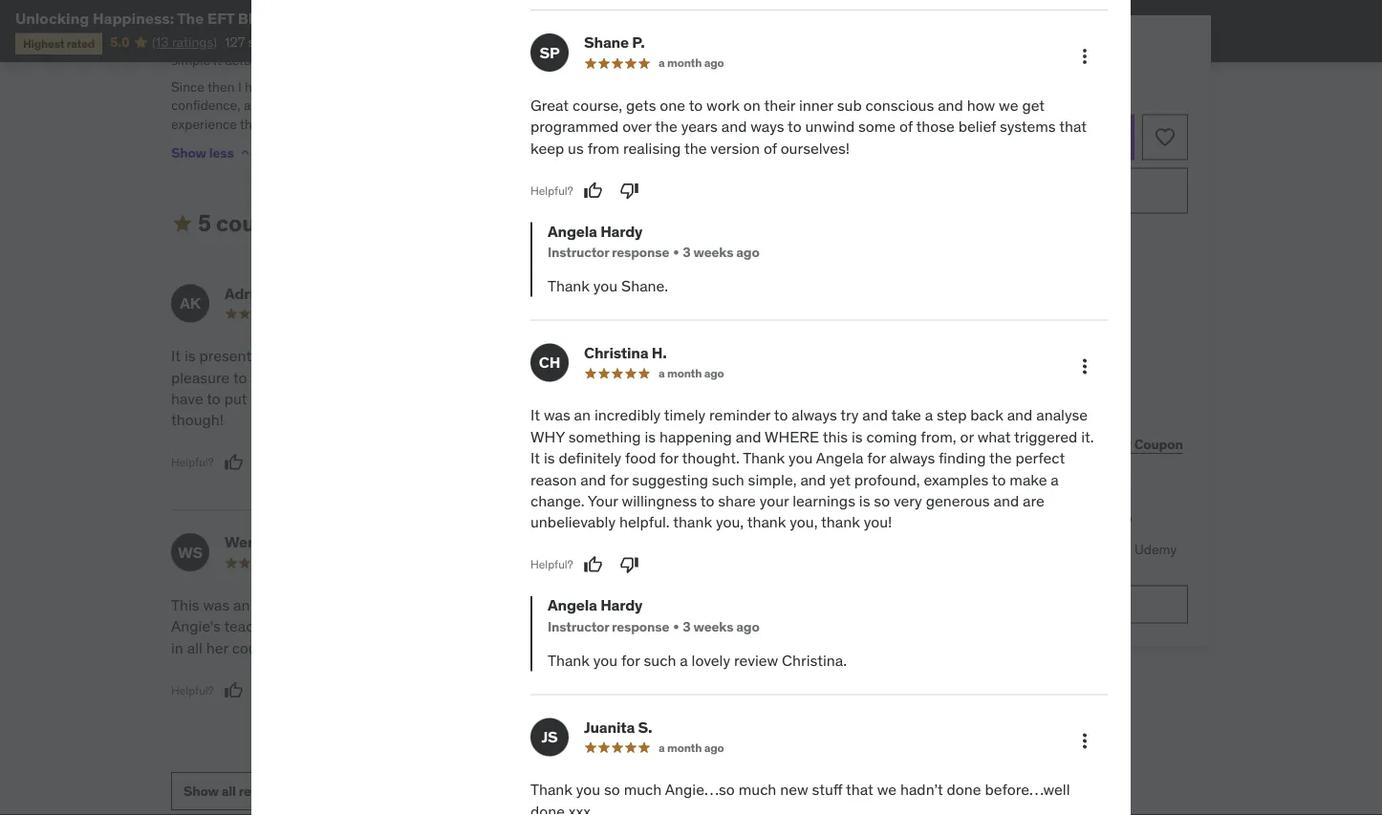 Task type: locate. For each thing, give the bounding box(es) containing it.
much left new at right
[[739, 781, 777, 800]]

0 vertical spatial show
[[171, 144, 206, 161]]

over up js
[[521, 638, 550, 658]]

month for juanita s.
[[667, 741, 702, 756]]

systems for mark review by shane p. as unhelpful icon
[[605, 660, 661, 679]]

p.
[[632, 33, 645, 53], [623, 533, 636, 552]]

0 vertical spatial shane p.
[[584, 33, 645, 53]]

1 vertical spatial helpful.
[[620, 513, 670, 533]]

1 3 from the top
[[683, 244, 691, 261]]

work inside the it is presented lively and engage the student. a pleasure to watch. interesting concept. you will have to put in some work from your side, though!
[[308, 389, 341, 409]]

1 angela hardy instructor response • 3 weeks ago from the top
[[548, 222, 760, 261]]

1 horizontal spatial your
[[760, 492, 789, 511]]

great course, gets one to work on their inner sub conscious and how we get programmed over the years and ways to unwind some of those belief systems that keep us from realising the version of ourselves! down mark review by christina h. as unhelpful icon
[[521, 595, 824, 701]]

1 month from the top
[[667, 56, 702, 71]]

years for mark review by shane p. as unhelpful icon
[[580, 638, 617, 658]]

hardy
[[601, 222, 643, 241], [601, 596, 643, 616]]

the left 'coach,'
[[698, 346, 720, 366]]

instructor for thank you shane.
[[548, 244, 609, 261]]

instructor for thank you for such a lovely review christina.
[[548, 618, 609, 636]]

ak
[[180, 293, 201, 313]]

so inside it was when i finally discovered the unexpected and remarkable secret of how it all works, and realized how simple it actually is to get there, my every experience was transformed very quickly. since then i have specialized in helping adults who suffer from the symptoms of a lack of self love like low confidence, anxiety or fear and depression, social anxiety, super sensitivity, and anger, so that they too can experience their own phenomenal capacity for freedom, happiness and contentment.
[[684, 97, 698, 114]]

thank inside thank you so much angie…so much new stuff that we hadn't done before…well done xxx
[[531, 781, 573, 800]]

you inside thank you so much angie…so much new stuff that we hadn't done before…well done xxx
[[576, 781, 601, 800]]

0 horizontal spatial helpful.
[[566, 346, 617, 366]]

back
[[971, 406, 1004, 426]]

angela hardy instructor response • 3 weeks ago for shane.
[[548, 222, 760, 261]]

work for mark review by shane p. as helpful image
[[707, 96, 740, 115]]

i
[[245, 33, 248, 50], [238, 78, 242, 95], [376, 595, 380, 615]]

1 horizontal spatial course
[[1029, 436, 1071, 453]]

shane
[[584, 33, 629, 53], [575, 533, 620, 552]]

0 horizontal spatial experience
[[171, 115, 237, 133]]

or inside it was when i finally discovered the unexpected and remarkable secret of how it all works, and realized how simple it actually is to get there, my every experience was transformed very quickly. since then i have specialized in helping adults who suffer from the symptoms of a lack of self love like low confidence, anxiety or fear and depression, social anxiety, super sensitivity, and anger, so that they too can experience their own phenomenal capacity for freedom, happiness and contentment.
[[290, 97, 302, 114]]

2 response from the top
[[612, 618, 670, 636]]

1 horizontal spatial helpful.
[[620, 513, 670, 533]]

5 up team
[[982, 510, 992, 533]]

works,
[[663, 33, 701, 50]]

get up "lovely"
[[706, 617, 729, 636]]

3 a month ago from the top
[[659, 741, 724, 756]]

a inside really helpful. appreciate the coach, she has done a good job.
[[559, 368, 567, 387]]

from inside the this was an awesome course, i really enjoy angie's teaching and have learnt a lot from her in all her courses!
[[429, 617, 461, 636]]

udemy
[[1135, 541, 1177, 558]]

done inside really helpful. appreciate the coach, she has done a good job.
[[521, 368, 556, 387]]

in down angie's
[[171, 638, 183, 658]]

• up thank you for such a lovely review christina.
[[673, 618, 679, 636]]

all left reviews
[[222, 783, 236, 800]]

a month ago for timely
[[659, 366, 724, 381]]

you for thank you for such a lovely review christina.
[[594, 651, 618, 671]]

some for mark review by shane p. as helpful icon
[[757, 638, 795, 658]]

this down try
[[823, 428, 848, 447]]

systems for mark review by shane p. as unhelpful image
[[1000, 117, 1056, 137]]

it was when i finally discovered the unexpected and remarkable secret of how it all works, and realized how simple it actually is to get there, my every experience was transformed very quickly. since then i have specialized in helping adults who suffer from the symptoms of a lack of self love like low confidence, anxiety or fear and depression, social anxiety, super sensitivity, and anger, so that they too can experience their own phenomenal capacity for freedom, happiness and contentment.
[[171, 33, 805, 133]]

1 vertical spatial version
[[609, 681, 658, 701]]

1 vertical spatial those
[[521, 660, 560, 679]]

us right "lovely"
[[733, 660, 749, 679]]

of down the too
[[764, 139, 777, 158]]

course,
[[573, 96, 623, 115], [322, 595, 372, 615], [563, 595, 613, 615]]

1 weeks from the top
[[694, 244, 734, 261]]

change.
[[531, 492, 585, 511]]

belief left cart
[[959, 117, 997, 137]]

a left lot
[[396, 617, 404, 636]]

great for mark review by shane p. as helpful icon
[[521, 595, 560, 615]]

0 vertical spatial very
[[592, 51, 617, 69]]

their for mark review by shane p. as helpful image
[[764, 96, 796, 115]]

what
[[978, 428, 1011, 447]]

programmed up review
[[733, 617, 821, 636]]

or
[[290, 97, 302, 114], [961, 428, 974, 447], [996, 510, 1013, 533]]

all down angie's
[[187, 638, 203, 658]]

definitely
[[559, 449, 622, 469]]

was
[[183, 33, 206, 50], [489, 51, 512, 69], [544, 406, 571, 426], [203, 595, 230, 615]]

1 vertical spatial xsmall image
[[909, 404, 925, 422]]

concept.
[[377, 368, 436, 387]]

1 vertical spatial angela
[[816, 449, 864, 469]]

mark review by shane p. as helpful image
[[584, 181, 603, 201]]

0 vertical spatial belief
[[959, 117, 997, 137]]

0 horizontal spatial systems
[[605, 660, 661, 679]]

those up js
[[521, 660, 560, 679]]

angela inside "it was an incredibly timely reminder to always try and take a step back and analyse why something is happening and where this is coming from, or what triggered it. it is definitely food for thought. thank you angela for always finding the perfect reason and for suggesting such simple, and yet profound, examples to make a change. your willingness to share your learnings is so very generous and are unbelievably helpful. thank you, thank you, thank you!"
[[816, 449, 864, 469]]

the inside really helpful. appreciate the coach, she has done a good job.
[[698, 346, 720, 366]]

0 horizontal spatial ourselves!
[[679, 681, 748, 701]]

side,
[[414, 389, 446, 409]]

2 • from the top
[[673, 618, 679, 636]]

that inside it was when i finally discovered the unexpected and remarkable secret of how it all works, and realized how simple it actually is to get there, my every experience was transformed very quickly. since then i have specialized in helping adults who suffer from the symptoms of a lack of self love like low confidence, anxiety or fear and depression, social anxiety, super sensitivity, and anger, so that they too can experience their own phenomenal capacity for freedom, happiness and contentment.
[[701, 97, 726, 114]]

we for mark review by shane p. as unhelpful image
[[999, 96, 1019, 115]]

1 vertical spatial realising
[[521, 681, 579, 701]]

0 vertical spatial ways
[[751, 117, 785, 137]]

great for mark review by shane p. as helpful image
[[531, 96, 569, 115]]

it for it was an incredibly timely reminder to always try and take a step back and analyse why something is happening and where this is coming from, or what triggered it. it is definitely food for thought. thank you angela for always finding the perfect reason and for suggesting such simple, and yet profound, examples to make a change. your willingness to share your learnings is so very generous and are unbelievably helpful. thank you, thank you, thank you!
[[531, 406, 540, 426]]

0 vertical spatial helpful.
[[566, 346, 617, 366]]

was for it was when i finally discovered the unexpected and remarkable secret of how it all works, and realized how simple it actually is to get there, my every experience was transformed very quickly. since then i have specialized in helping adults who suffer from the symptoms of a lack of self love like low confidence, anxiety or fear and depression, social anxiety, super sensitivity, and anger, so that they too can experience their own phenomenal capacity for freedom, happiness and contentment.
[[183, 33, 206, 50]]

mark review by christina h. as unhelpful image
[[620, 556, 639, 575]]

0 vertical spatial those
[[917, 117, 955, 137]]

get
[[303, 51, 322, 69], [1023, 96, 1045, 115], [706, 617, 729, 636]]

you down where
[[789, 449, 813, 469]]

1 vertical spatial conscious
[[550, 617, 618, 636]]

1 horizontal spatial or
[[961, 428, 974, 447]]

1 vertical spatial ourselves!
[[679, 681, 748, 701]]

is down students
[[274, 51, 284, 69]]

was up the simple
[[183, 33, 206, 50]]

unwind for mark review by shane p. as unhelpful icon
[[704, 638, 754, 658]]

2 horizontal spatial so
[[874, 492, 890, 511]]

1 horizontal spatial years
[[682, 117, 718, 137]]

course, for mark review by shane p. as helpful icon
[[563, 595, 613, 615]]

2 instructor from the top
[[548, 618, 609, 636]]

thank
[[673, 513, 712, 533], [747, 513, 787, 533], [821, 513, 861, 533]]

1 hardy from the top
[[601, 222, 643, 241]]

1 vertical spatial ways
[[649, 638, 683, 658]]

very inside it was when i finally discovered the unexpected and remarkable secret of how it all works, and realized how simple it actually is to get there, my every experience was transformed very quickly. since then i have specialized in helping adults who suffer from the symptoms of a lack of self love like low confidence, anxiety or fear and depression, social anxiety, super sensitivity, and anger, so that they too can experience their own phenomenal capacity for freedom, happiness and contentment.
[[592, 51, 617, 69]]

always up where
[[792, 406, 837, 426]]

show all reviews
[[184, 783, 286, 800]]

anxiety,
[[467, 97, 513, 114]]

on up review
[[734, 595, 751, 615]]

you up xxx
[[576, 781, 601, 800]]

realising for mark review by shane p. as helpful image
[[624, 139, 681, 158]]

in inside it was when i finally discovered the unexpected and remarkable secret of how it all works, and realized how simple it actually is to get there, my every experience was transformed very quickly. since then i have specialized in helping adults who suffer from the symptoms of a lack of self love like low confidence, anxiety or fear and depression, social anxiety, super sensitivity, and anger, so that they too can experience their own phenomenal capacity for freedom, happiness and contentment.
[[346, 78, 357, 95]]

thank for thank you shane.
[[548, 277, 590, 296]]

thank up mark review by shane p. as helpful icon
[[548, 651, 590, 671]]

month up angie…so
[[667, 741, 702, 756]]

sp up super
[[540, 43, 560, 63]]

there,
[[325, 51, 360, 69]]

programmed for mark review by shane p. as unhelpful icon
[[733, 617, 821, 636]]

1 horizontal spatial sub
[[838, 96, 862, 115]]

2 vertical spatial in
[[171, 638, 183, 658]]

1 vertical spatial belief
[[563, 660, 601, 679]]

helpful. down willingness
[[620, 513, 670, 533]]

2 vertical spatial we
[[878, 781, 897, 800]]

0 horizontal spatial your
[[381, 389, 410, 409]]

helpful. inside "it was an incredibly timely reminder to always try and take a step back and analyse why something is happening and where this is coming from, or what triggered it. it is definitely food for thought. thank you angela for always finding the perfect reason and for suggesting such simple, and yet profound, examples to make a change. your willingness to share your learnings is so very generous and are unbelievably helpful. thank you, thank you, thank you!"
[[620, 513, 670, 533]]

a month ago for angie…so
[[659, 741, 724, 756]]

2 month from the top
[[667, 366, 702, 381]]

systems
[[1000, 117, 1056, 137], [605, 660, 661, 679]]

127
[[225, 33, 245, 51]]

work up "lovely"
[[697, 595, 731, 615]]

have up anxiety in the left top of the page
[[245, 78, 273, 95]]

one down "lack"
[[660, 96, 686, 115]]

1 vertical spatial response
[[612, 618, 670, 636]]

5.0
[[110, 33, 130, 51]]

1 vertical spatial some
[[267, 389, 304, 409]]

2 3 from the top
[[683, 618, 691, 636]]

rated
[[67, 36, 95, 51]]

of
[[592, 33, 603, 50], [632, 78, 644, 95], [685, 78, 696, 95], [900, 117, 913, 137], [764, 139, 777, 158], [1006, 404, 1018, 421], [798, 638, 812, 658], [662, 681, 675, 701]]

have
[[245, 78, 273, 95], [171, 389, 203, 409], [317, 617, 349, 636]]

you
[[439, 368, 464, 387]]

gets down mark review by christina h. as unhelpful icon
[[617, 595, 647, 615]]

1 vertical spatial course
[[1029, 436, 1071, 453]]

over for mark review by shane p. as helpful icon
[[521, 638, 550, 658]]

0 vertical spatial great
[[531, 96, 569, 115]]

2 you, from the left
[[790, 513, 818, 533]]

this inside "it was an incredibly timely reminder to always try and take a step back and analyse why something is happening and where this is coming from, or what triggered it. it is definitely food for thought. thank you angela for always finding the perfect reason and for suggesting such simple, and yet profound, examples to make a change. your willingness to share your learnings is so very generous and are unbelievably helpful. thank you, thank you, thank you!"
[[823, 428, 848, 447]]

0 horizontal spatial all
[[187, 638, 203, 658]]

to down students
[[287, 51, 299, 69]]

it is presented lively and engage the student. a pleasure to watch. interesting concept. you will have to put in some work from your side, though!
[[171, 346, 490, 430]]

profound,
[[855, 470, 920, 490]]

on
[[744, 96, 761, 115], [986, 351, 1001, 368], [734, 595, 751, 615]]

1 horizontal spatial thank
[[747, 513, 787, 533]]

keep for mark review by shane p. as unhelpful icon
[[696, 660, 729, 679]]

1 instructor from the top
[[548, 244, 609, 261]]

• for shane.
[[673, 244, 679, 261]]

ago for h.
[[705, 366, 724, 381]]

78% off
[[1057, 47, 1111, 67]]

1 a month ago from the top
[[659, 56, 724, 71]]

1 horizontal spatial keep
[[696, 660, 729, 679]]

to left cart
[[1015, 127, 1030, 147]]

it right (13
[[171, 33, 180, 50]]

0 horizontal spatial xsmall image
[[238, 145, 253, 160]]

course
[[216, 209, 289, 238], [1029, 436, 1071, 453]]

finally
[[252, 33, 287, 50]]

kajal
[[575, 284, 610, 303]]

1 horizontal spatial some
[[757, 638, 795, 658]]

2 a month ago from the top
[[659, 366, 724, 381]]

course, for mark review by shane p. as helpful image
[[573, 96, 623, 115]]

2 horizontal spatial we
[[999, 96, 1019, 115]]

1 vertical spatial one
[[651, 595, 676, 615]]

2 weeks from the top
[[694, 618, 734, 636]]

2 vertical spatial your
[[935, 541, 960, 558]]

0 vertical spatial version
[[711, 139, 760, 158]]

0 vertical spatial unwind
[[806, 117, 855, 137]]

work down love
[[707, 96, 740, 115]]

coming
[[867, 428, 918, 447]]

0 vertical spatial your
[[381, 389, 410, 409]]

mark review by christina h. as helpful image
[[584, 556, 603, 575]]

0 horizontal spatial 5
[[198, 209, 211, 238]]

over down anger,
[[623, 117, 652, 137]]

that right the stuff
[[846, 781, 874, 800]]

so right anger,
[[684, 97, 698, 114]]

0 vertical spatial 3
[[683, 244, 691, 261]]

completion
[[1021, 404, 1088, 421]]

reason
[[531, 470, 577, 490]]

very up the symptoms on the top of the page
[[592, 51, 617, 69]]

my
[[364, 51, 381, 69]]

0 vertical spatial course
[[216, 209, 289, 238]]

it inside the it is presented lively and engage the student. a pleasure to watch. interesting concept. you will have to put in some work from your side, though!
[[171, 346, 181, 366]]

0 vertical spatial a month ago
[[659, 56, 724, 71]]

additional actions for review by shane p. image
[[1074, 46, 1097, 68]]

such left "lovely"
[[644, 651, 676, 671]]

your inside training 5 or more people? get your team access to 25,000+ top udemy courses anytime, anywhere.
[[935, 541, 960, 558]]

some for mark review by shane p. as helpful image
[[859, 117, 896, 137]]

the inside the it is presented lively and engage the student. a pleasure to watch. interesting concept. you will have to put in some work from your side, though!
[[394, 346, 417, 366]]

their inside it was when i finally discovered the unexpected and remarkable secret of how it all works, and realized how simple it actually is to get there, my every experience was transformed very quickly. since then i have specialized in helping adults who suffer from the symptoms of a lack of self love like low confidence, anxiety or fear and depression, social anxiety, super sensitivity, and anger, so that they too can experience their own phenomenal capacity for freedom, happiness and contentment.
[[240, 115, 267, 133]]

angela up yet
[[816, 449, 864, 469]]

an up teaching
[[233, 595, 250, 615]]

1 response from the top
[[612, 244, 670, 261]]

0 vertical spatial so
[[684, 97, 698, 114]]

and inside the this was an awesome course, i really enjoy angie's teaching and have learnt a lot from her in all her courses!
[[287, 617, 313, 636]]

all inside show all reviews button
[[222, 783, 236, 800]]

some
[[859, 117, 896, 137], [267, 389, 304, 409], [757, 638, 795, 658]]

this inside "link"
[[1003, 436, 1026, 453]]

ways
[[751, 117, 785, 137], [649, 638, 683, 658]]

helping
[[360, 78, 404, 95]]

0 vertical spatial response
[[612, 244, 670, 261]]

an up something
[[574, 406, 591, 426]]

0 vertical spatial some
[[859, 117, 896, 137]]

confidence,
[[171, 97, 241, 114]]

xsmall image
[[238, 145, 253, 160], [909, 404, 925, 422]]

2 horizontal spatial or
[[996, 510, 1013, 533]]

ways down the too
[[751, 117, 785, 137]]

us for mark review by shane p. as unhelpful icon
[[733, 660, 749, 679]]

much
[[624, 781, 662, 800], [739, 781, 777, 800]]

0 vertical spatial p.
[[632, 33, 645, 53]]

inner for mark review by shane p. as unhelpful image
[[799, 96, 834, 115]]

ourselves! for mark review by shane p. as unhelpful image
[[781, 139, 850, 158]]

in
[[346, 78, 357, 95], [251, 389, 263, 409], [171, 638, 183, 658]]

course, down mark review by christina h. as helpful image in the bottom of the page
[[563, 595, 613, 615]]

and inside the it is presented lively and engage the student. a pleasure to watch. interesting concept. you will have to put in some work from your side, though!
[[310, 346, 336, 366]]

top
[[1112, 541, 1132, 558]]

1 thank from the left
[[673, 513, 712, 533]]

then
[[208, 78, 235, 95]]

you for thank you shane.
[[594, 277, 618, 296]]

and
[[455, 33, 477, 50], [705, 33, 727, 50], [938, 96, 964, 115], [332, 97, 354, 114], [619, 97, 641, 114], [570, 115, 593, 133], [722, 117, 747, 137], [310, 346, 336, 366], [1048, 351, 1070, 368], [863, 406, 888, 426], [1008, 406, 1033, 426], [736, 428, 762, 447], [581, 470, 606, 490], [801, 470, 826, 490], [994, 492, 1020, 511], [287, 617, 313, 636], [622, 617, 647, 636], [620, 638, 646, 658]]

1 vertical spatial s.
[[638, 718, 653, 738]]

is up 'food'
[[645, 428, 656, 447]]

1 vertical spatial have
[[171, 389, 203, 409]]

have inside the this was an awesome course, i really enjoy angie's teaching and have learnt a lot from her in all her courses!
[[317, 617, 349, 636]]

for up suggesting
[[660, 449, 679, 469]]

0 horizontal spatial have
[[171, 389, 203, 409]]

2 horizontal spatial some
[[859, 117, 896, 137]]

1 vertical spatial or
[[961, 428, 974, 447]]

0 horizontal spatial you,
[[716, 513, 744, 533]]

2 hardy from the top
[[601, 596, 643, 616]]

timely
[[664, 406, 706, 426]]

great
[[531, 96, 569, 115], [521, 595, 560, 615]]

kd
[[529, 293, 551, 313]]

certificate
[[940, 404, 1003, 421]]

get down discovered
[[303, 51, 322, 69]]

was inside "it was an incredibly timely reminder to always try and take a step back and analyse why something is happening and where this is coming from, or what triggered it. it is definitely food for thought. thank you angela for always finding the perfect reason and for suggesting such simple, and yet profound, examples to make a change. your willingness to share your learnings is so very generous and are unbelievably helpful. thank you, thank you, thank you!"
[[544, 406, 571, 426]]

inner for mark review by shane p. as unhelpful icon
[[790, 595, 824, 615]]

2 horizontal spatial your
[[935, 541, 960, 558]]

cart
[[1033, 127, 1062, 147]]

0 vertical spatial we
[[999, 96, 1019, 115]]

has
[[800, 346, 825, 366]]

we for mark review by shane p. as unhelpful icon
[[683, 617, 703, 636]]

3 for for
[[683, 618, 691, 636]]

from down interesting
[[345, 389, 377, 409]]

mark review by shane p. as unhelpful image
[[611, 724, 630, 743]]

1 horizontal spatial so
[[684, 97, 698, 114]]

is down try
[[852, 428, 863, 447]]

0 horizontal spatial ways
[[649, 638, 683, 658]]

a inside it was when i finally discovered the unexpected and remarkable secret of how it all works, and realized how simple it actually is to get there, my every experience was transformed very quickly. since then i have specialized in helping adults who suffer from the symptoms of a lack of self love like low confidence, anxiety or fear and depression, social anxiety, super sensitivity, and anger, so that they too can experience their own phenomenal capacity for freedom, happiness and contentment.
[[647, 78, 654, 95]]

helpful? for the 'mark review by kajal d. as helpful' icon
[[521, 413, 564, 427]]

access on mobile and tv
[[940, 351, 1089, 368]]

have up 'though!'
[[171, 389, 203, 409]]

1 vertical spatial hardy
[[601, 596, 643, 616]]

3 up thank you for such a lovely review christina.
[[683, 618, 691, 636]]

programmed for mark review by shane p. as unhelpful image
[[531, 117, 619, 137]]

your down 'concept.'
[[381, 389, 410, 409]]

kajal d.
[[575, 284, 628, 303]]

1 vertical spatial years
[[580, 638, 617, 658]]

the up 'concept.'
[[394, 346, 417, 366]]

done down really
[[521, 368, 556, 387]]

mark review by kajal d. as unhelpful image
[[611, 411, 630, 430]]

hardy down mark review by christina h. as unhelpful icon
[[601, 596, 643, 616]]

for
[[429, 115, 446, 133], [660, 449, 679, 469], [868, 449, 886, 469], [610, 470, 629, 490], [622, 651, 640, 671]]

version down they
[[711, 139, 760, 158]]

social
[[430, 97, 464, 114]]

0 vertical spatial done
[[521, 368, 556, 387]]

0 horizontal spatial i
[[238, 78, 242, 95]]

share
[[718, 492, 756, 511]]

1 vertical spatial gets
[[617, 595, 647, 615]]

0 vertical spatial ourselves!
[[781, 139, 850, 158]]

5 right medium image at the top of page
[[198, 209, 211, 238]]

1 horizontal spatial s.
[[638, 718, 653, 738]]

1 horizontal spatial realising
[[624, 139, 681, 158]]

show left reviews
[[184, 783, 219, 800]]

it up quickly.
[[635, 33, 643, 50]]

1 vertical spatial your
[[760, 492, 789, 511]]

years down self
[[682, 117, 718, 137]]

fear
[[305, 97, 328, 114]]

why
[[531, 428, 565, 447]]

0 vertical spatial programmed
[[531, 117, 619, 137]]

actually
[[225, 51, 271, 69]]

2 horizontal spatial have
[[317, 617, 349, 636]]

you, down learnings
[[790, 513, 818, 533]]

it up pleasure at the left
[[171, 346, 181, 366]]

thank up xxx
[[531, 781, 573, 800]]

the inside "it was an incredibly timely reminder to always try and take a step back and analyse why something is happening and where this is coming from, or what triggered it. it is definitely food for thought. thank you angela for always finding the perfect reason and for suggesting such simple, and yet profound, examples to make a change. your willingness to share your learnings is so very generous and are unbelievably helpful. thank you, thank you, thank you!"
[[990, 449, 1012, 469]]

in down there,
[[346, 78, 357, 95]]

your inside the it is presented lively and engage the student. a pleasure to watch. interesting concept. you will have to put in some work from your side, though!
[[381, 389, 410, 409]]

hardy down mark review by shane p. as unhelpful image
[[601, 222, 643, 241]]

5 inside training 5 or more people? get your team access to 25,000+ top udemy courses anytime, anywhere.
[[982, 510, 992, 533]]

all up quickly.
[[646, 33, 659, 50]]

weeks for for
[[694, 618, 734, 636]]

on for mark review by shane p. as unhelpful icon
[[734, 595, 751, 615]]

to inside training 5 or more people? get your team access to 25,000+ top udemy courses anytime, anywhere.
[[1041, 541, 1053, 558]]

response for for
[[612, 618, 670, 636]]

1 • from the top
[[673, 244, 679, 261]]

gets for mark review by shane p. as unhelpful image
[[626, 96, 656, 115]]

course inside "link"
[[1029, 436, 1071, 453]]

very down profound,
[[894, 492, 923, 511]]

belief for mark review by shane p. as unhelpful image
[[959, 117, 997, 137]]

course, inside the this was an awesome course, i really enjoy angie's teaching and have learnt a lot from her in all her courses!
[[322, 595, 372, 615]]

her down angie's
[[206, 638, 228, 658]]

team
[[963, 541, 994, 558]]

add
[[983, 127, 1012, 147]]

it
[[171, 33, 180, 50], [171, 346, 181, 366], [531, 406, 540, 426], [531, 449, 540, 469]]

lack
[[657, 78, 681, 95]]

•
[[673, 244, 679, 261], [673, 618, 679, 636]]

have left learnt
[[317, 617, 349, 636]]

really
[[384, 595, 420, 615]]

thank for thank you for such a lovely review christina.
[[548, 651, 590, 671]]

from inside it was when i finally discovered the unexpected and remarkable secret of how it all works, and realized how simple it actually is to get there, my every experience was transformed very quickly. since then i have specialized in helping adults who suffer from the symptoms of a lack of self love like low confidence, anxiety or fear and depression, social anxiety, super sensitivity, and anger, so that they too can experience their own phenomenal capacity for freedom, happiness and contentment.
[[513, 78, 541, 95]]

helpful? up why
[[521, 413, 564, 427]]

adri
[[225, 284, 254, 303]]

weeks up a week ago
[[694, 244, 734, 261]]

work
[[707, 96, 740, 115], [308, 389, 341, 409], [697, 595, 731, 615]]

response for shane.
[[612, 244, 670, 261]]

us for mark review by shane p. as unhelpful image
[[568, 139, 584, 158]]

you left shane.
[[594, 277, 618, 296]]

belief for mark review by shane p. as unhelpful icon
[[563, 660, 601, 679]]

your inside "it was an incredibly timely reminder to always try and take a step back and analyse why something is happening and where this is coming from, or what triggered it. it is definitely food for thought. thank you angela for always finding the perfect reason and for suggesting such simple, and yet profound, examples to make a change. your willingness to share your learnings is so very generous and are unbelievably helpful. thank you, thank you, thank you!"
[[760, 492, 789, 511]]

ago for p.
[[705, 56, 724, 71]]

0 horizontal spatial in
[[171, 638, 183, 658]]

their for mark review by shane p. as helpful icon
[[755, 595, 786, 615]]

1 vertical spatial we
[[683, 617, 703, 636]]

0 horizontal spatial years
[[580, 638, 617, 658]]

2 vertical spatial so
[[604, 781, 620, 800]]

apply coupon button
[[1091, 426, 1189, 464]]

angela
[[548, 222, 597, 241], [816, 449, 864, 469], [548, 596, 597, 616]]

angela hardy instructor response • 3 weeks ago
[[548, 222, 760, 261], [548, 596, 760, 636]]

an inside the this was an awesome course, i really enjoy angie's teaching and have learnt a lot from her in all her courses!
[[233, 595, 250, 615]]

0 vertical spatial such
[[712, 470, 745, 490]]

willingness
[[622, 492, 697, 511]]

instructor down mark review by christina h. as helpful image in the bottom of the page
[[548, 618, 609, 636]]

0 horizontal spatial such
[[644, 651, 676, 671]]

was inside the this was an awesome course, i really enjoy angie's teaching and have learnt a lot from her in all her courses!
[[203, 595, 230, 615]]

0 vertical spatial have
[[245, 78, 273, 95]]

0 horizontal spatial so
[[604, 781, 620, 800]]

1 horizontal spatial much
[[739, 781, 777, 800]]

all inside the this was an awesome course, i really enjoy angie's teaching and have learnt a lot from her in all her courses!
[[187, 638, 203, 658]]

angela for work
[[548, 222, 597, 241]]

0 vertical spatial an
[[574, 406, 591, 426]]

their down the low
[[764, 96, 796, 115]]

the down transformed
[[544, 78, 564, 95]]

1 vertical spatial keep
[[696, 660, 729, 679]]

keep down happiness
[[531, 139, 564, 158]]

angela for reminder
[[548, 596, 597, 616]]

in inside the this was an awesome course, i really enjoy angie's teaching and have learnt a lot from her in all her courses!
[[171, 638, 183, 658]]

angela hardy instructor response • 3 weeks ago up shane.
[[548, 222, 760, 261]]

1 vertical spatial great course, gets one to work on their inner sub conscious and how we get programmed over the years and ways to unwind some of those belief systems that keep us from realising the version of ourselves!
[[521, 595, 824, 701]]

reviews
[[239, 783, 286, 800]]

1 vertical spatial month
[[667, 366, 702, 381]]

we up thank you for such a lovely review christina.
[[683, 617, 703, 636]]

those
[[917, 117, 955, 137], [521, 660, 560, 679]]

to down the can
[[788, 117, 802, 137]]

shane up the symptoms on the top of the page
[[584, 33, 629, 53]]

version for mark review by shane p. as unhelpful icon
[[609, 681, 658, 701]]

s. for wendy s.
[[277, 533, 291, 552]]

keep left review
[[696, 660, 729, 679]]

2 angela hardy instructor response • 3 weeks ago from the top
[[548, 596, 760, 636]]

3 thank from the left
[[821, 513, 861, 533]]

ourselves!
[[781, 139, 850, 158], [679, 681, 748, 701]]

unlocking happiness: the eft blueprint
[[15, 8, 306, 28]]

3 month from the top
[[667, 741, 702, 756]]

1 vertical spatial unwind
[[704, 638, 754, 658]]

it inside it was when i finally discovered the unexpected and remarkable secret of how it all works, and realized how simple it actually is to get there, my every experience was transformed very quickly. since then i have specialized in helping adults who suffer from the symptoms of a lack of self love like low confidence, anxiety or fear and depression, social anxiety, super sensitivity, and anger, so that they too can experience their own phenomenal capacity for freedom, happiness and contentment.
[[171, 33, 180, 50]]

that left review
[[664, 660, 692, 679]]

0 vertical spatial inner
[[799, 96, 834, 115]]

secret
[[551, 33, 589, 50]]

experience
[[420, 51, 486, 69], [171, 115, 237, 133]]

from down enjoy
[[429, 617, 461, 636]]

a left good
[[559, 368, 567, 387]]

0 vertical spatial realising
[[624, 139, 681, 158]]

experience up who
[[420, 51, 486, 69]]

0 horizontal spatial an
[[233, 595, 250, 615]]

realising
[[624, 139, 681, 158], [521, 681, 579, 701]]

this was an awesome course, i really enjoy angie's teaching and have learnt a lot from her in all her courses!
[[171, 595, 487, 658]]

gets up contentment.
[[626, 96, 656, 115]]

apply
[[1096, 436, 1132, 453]]

an inside "it was an incredibly timely reminder to always try and take a step back and analyse why something is happening and where this is coming from, or what triggered it. it is definitely food for thought. thank you angela for always finding the perfect reason and for suggesting such simple, and yet profound, examples to make a change. your willingness to share your learnings is so very generous and are unbelievably helpful. thank you, thank you, thank you!"
[[574, 406, 591, 426]]

for inside it was when i finally discovered the unexpected and remarkable secret of how it all works, and realized how simple it actually is to get there, my every experience was transformed very quickly. since then i have specialized in helping adults who suffer from the symptoms of a lack of self love like low confidence, anxiety or fear and depression, social anxiety, super sensitivity, and anger, so that they too can experience their own phenomenal capacity for freedom, happiness and contentment.
[[429, 115, 446, 133]]

before…well
[[985, 781, 1071, 800]]

to up put
[[233, 368, 247, 387]]

0 horizontal spatial thank
[[673, 513, 712, 533]]

it down why
[[531, 449, 540, 469]]

0 vertical spatial shane
[[584, 33, 629, 53]]

0 horizontal spatial always
[[792, 406, 837, 426]]



Task type: vqa. For each thing, say whether or not it's contained in the screenshot.
the Physics (40)
no



Task type: describe. For each thing, give the bounding box(es) containing it.
helpful. inside really helpful. appreciate the coach, she has done a good job.
[[566, 346, 617, 366]]

i inside the this was an awesome course, i really enjoy angie's teaching and have learnt a lot from her in all her courses!
[[376, 595, 380, 615]]

happening
[[660, 428, 732, 447]]

training 5 or more people? get your team access to 25,000+ top udemy courses anytime, anywhere.
[[909, 510, 1177, 577]]

anywhere.
[[1014, 560, 1074, 577]]

highest rated
[[23, 36, 95, 51]]

medium image
[[171, 212, 194, 235]]

get for mark review by shane p. as unhelpful image
[[1023, 96, 1045, 115]]

get inside it was when i finally discovered the unexpected and remarkable secret of how it all works, and realized how simple it actually is to get there, my every experience was transformed very quickly. since then i have specialized in helping adults who suffer from the symptoms of a lack of self love like low confidence, anxiety or fear and depression, social anxiety, super sensitivity, and anger, so that they too can experience their own phenomenal capacity for freedom, happiness and contentment.
[[303, 51, 322, 69]]

an for incredibly
[[574, 406, 591, 426]]

1 vertical spatial done
[[947, 781, 982, 800]]

over for mark review by shane p. as helpful image
[[623, 117, 652, 137]]

(13 ratings)
[[152, 33, 217, 51]]

you for thank you so much angie…so much new stuff that we hadn't done before…well done xxx
[[576, 781, 601, 800]]

on for mark review by shane p. as unhelpful image
[[744, 96, 761, 115]]

low
[[776, 78, 796, 95]]

yet
[[830, 470, 851, 490]]

it was an incredibly timely reminder to always try and take a step back and analyse why something is happening and where this is coming from, or what triggered it. it is definitely food for thought. thank you angela for always finding the perfect reason and for suggesting such simple, and yet profound, examples to make a change. your willingness to share your learnings is so very generous and are unbelievably helpful. thank you, thank you, thank you!
[[531, 406, 1095, 533]]

ratings)
[[172, 33, 217, 51]]

so inside "it was an incredibly timely reminder to always try and take a step back and analyse why something is happening and where this is coming from, or what triggered it. it is definitely food for thought. thank you angela for always finding the perfect reason and for suggesting such simple, and yet profound, examples to make a change. your willingness to share your learnings is so very generous and are unbelievably helpful. thank you, thank you, thank you!"
[[874, 492, 890, 511]]

1 vertical spatial sp
[[530, 543, 550, 562]]

step
[[937, 406, 967, 426]]

hardy for for
[[601, 596, 643, 616]]

mark review by shane p. as helpful image
[[574, 724, 593, 743]]

something
[[569, 428, 641, 447]]

2 vertical spatial done
[[531, 802, 565, 816]]

add to cart button
[[909, 114, 1135, 160]]

1 vertical spatial on
[[986, 351, 1001, 368]]

from inside the it is presented lively and engage the student. a pleasure to watch. interesting concept. you will have to put in some work from your side, though!
[[345, 389, 377, 409]]

of left add
[[900, 117, 913, 137]]

1 vertical spatial shane p.
[[575, 533, 636, 552]]

suffer
[[476, 78, 510, 95]]

wendy s.
[[225, 533, 291, 552]]

to down self
[[689, 96, 703, 115]]

sub for mark review by shane p. as unhelpful image
[[838, 96, 862, 115]]

this
[[171, 595, 199, 615]]

gets for mark review by shane p. as unhelpful icon
[[617, 595, 647, 615]]

0 vertical spatial 5
[[198, 209, 211, 238]]

depression,
[[357, 97, 426, 114]]

1 horizontal spatial always
[[890, 449, 936, 469]]

of right the secret
[[592, 33, 603, 50]]

are
[[1023, 492, 1045, 511]]

specialized
[[276, 78, 343, 95]]

is up you! on the right of the page
[[860, 492, 871, 511]]

version for mark review by shane p. as unhelpful image
[[711, 139, 760, 158]]

in inside the it is presented lively and engage the student. a pleasure to watch. interesting concept. you will have to put in some work from your side, though!
[[251, 389, 263, 409]]

such inside "it was an incredibly timely reminder to always try and take a step back and analyse why something is happening and where this is coming from, or what triggered it. it is definitely food for thought. thank you angela for always finding the perfect reason and for suggesting such simple, and yet profound, examples to make a change. your willingness to share your learnings is so very generous and are unbelievably helpful. thank you, thank you, thank you!"
[[712, 470, 745, 490]]

unexpected
[[381, 33, 451, 50]]

to left review
[[687, 638, 700, 658]]

ways for mark review by shane p. as unhelpful image
[[751, 117, 785, 137]]

student.
[[420, 346, 477, 366]]

learnt
[[352, 617, 392, 636]]

rating
[[294, 209, 358, 238]]

how up quickly.
[[607, 33, 631, 50]]

students
[[248, 33, 301, 51]]

additional actions for review by christina h. image
[[1074, 356, 1097, 379]]

2 thank from the left
[[747, 513, 787, 533]]

of down quickly.
[[632, 78, 644, 95]]

a left "lovely"
[[680, 651, 688, 671]]

courses!
[[232, 638, 290, 658]]

try
[[841, 406, 859, 426]]

unwind for mark review by shane p. as unhelpful image
[[806, 117, 855, 137]]

lovely
[[692, 651, 731, 671]]

an for awesome
[[233, 595, 250, 615]]

5 course rating
[[198, 209, 358, 238]]

that inside thank you so much angie…so much new stuff that we hadn't done before…well done xxx
[[846, 781, 874, 800]]

make
[[1010, 470, 1048, 490]]

apply coupon
[[1096, 436, 1184, 453]]

great course, gets one to work on their inner sub conscious and how we get programmed over the years and ways to unwind some of those belief systems that keep us from realising the version of ourselves! for mark review by shane p. as unhelpful icon
[[521, 595, 824, 701]]

it for it is presented lively and engage the student. a pleasure to watch. interesting concept. you will have to put in some work from your side, though!
[[171, 346, 181, 366]]

so inside thank you so much angie…so much new stuff that we hadn't done before…well done xxx
[[604, 781, 620, 800]]

was for this was an awesome course, i really enjoy angie's teaching and have learnt a lot from her in all her courses!
[[203, 595, 230, 615]]

back
[[1048, 230, 1074, 244]]

to left make
[[993, 470, 1006, 490]]

from down contentment.
[[588, 139, 620, 158]]

how up add
[[967, 96, 996, 115]]

some inside the it is presented lively and engage the student. a pleasure to watch. interesting concept. you will have to put in some work from your side, though!
[[267, 389, 304, 409]]

3 for shane.
[[683, 244, 691, 261]]

a right mark review by shane p. as unhelpful icon
[[659, 741, 665, 756]]

highest
[[23, 36, 64, 51]]

less
[[209, 144, 234, 161]]

who
[[448, 78, 472, 95]]

discovered
[[290, 33, 355, 50]]

a inside the this was an awesome course, i really enjoy angie's teaching and have learnt a lot from her in all her courses!
[[396, 617, 404, 636]]

2 much from the left
[[739, 781, 777, 800]]

a month ago for to
[[659, 56, 724, 71]]

good
[[571, 368, 606, 387]]

capacity
[[376, 115, 426, 133]]

get
[[909, 541, 931, 558]]

is inside the it is presented lively and engage the student. a pleasure to watch. interesting concept. you will have to put in some work from your side, though!
[[184, 346, 196, 366]]

realising for mark review by shane p. as helpful icon
[[521, 681, 579, 701]]

too
[[758, 97, 777, 114]]

1 you, from the left
[[716, 513, 744, 533]]

unlocking
[[15, 8, 89, 28]]

xsmall image inside show less button
[[238, 145, 253, 160]]

that down 78%
[[1060, 117, 1087, 137]]

mark review by kajal d. as helpful image
[[574, 411, 593, 430]]

0 vertical spatial i
[[245, 33, 248, 50]]

blueprint
[[238, 8, 306, 28]]

1 vertical spatial shane
[[575, 533, 620, 552]]

mark review by shane p. as unhelpful image
[[620, 181, 639, 201]]

for up profound,
[[868, 449, 886, 469]]

ago for d.
[[689, 306, 709, 321]]

k.
[[257, 284, 272, 303]]

those for mark review by shane p. as unhelpful image
[[917, 117, 955, 137]]

years for mark review by shane p. as unhelpful image
[[682, 117, 718, 137]]

gift this course link
[[971, 426, 1076, 464]]

1 much from the left
[[624, 781, 662, 800]]

for up juanita s.
[[622, 651, 640, 671]]

wishlist image
[[1154, 126, 1177, 149]]

those for mark review by shane p. as unhelpful icon
[[521, 660, 560, 679]]

one for mark review by shane p. as unhelpful icon
[[651, 595, 676, 615]]

to up thank you for such a lovely review christina.
[[680, 595, 694, 615]]

the down anger,
[[655, 117, 678, 137]]

30-
[[968, 230, 987, 244]]

xxx
[[569, 802, 591, 816]]

hardy for shane.
[[601, 222, 643, 241]]

to left share
[[701, 492, 715, 511]]

access
[[940, 351, 983, 368]]

month for shane p.
[[667, 56, 702, 71]]

finding
[[939, 449, 986, 469]]

of right back
[[1006, 404, 1018, 421]]

really
[[521, 346, 562, 366]]

to up where
[[774, 406, 788, 426]]

put
[[224, 389, 247, 409]]

additional actions for review by juanita s. image
[[1074, 731, 1097, 754]]

one for mark review by shane p. as unhelpful image
[[660, 96, 686, 115]]

gift
[[976, 436, 1000, 453]]

was down remarkable
[[489, 51, 512, 69]]

show for show less
[[171, 144, 206, 161]]

angela hardy instructor response • 3 weeks ago for for
[[548, 596, 760, 636]]

phenomenal
[[299, 115, 373, 133]]

we inside thank you so much angie…so much new stuff that we hadn't done before…well done xxx
[[878, 781, 897, 800]]

was for it was an incredibly timely reminder to always try and take a step back and analyse why something is happening and where this is coming from, or what triggered it. it is definitely food for thought. thank you angela for always finding the perfect reason and for suggesting such simple, and yet profound, examples to make a change. your willingness to share your learnings is so very generous and are unbelievably helpful. thank you, thank you, thank you!
[[544, 406, 571, 426]]

1 vertical spatial experience
[[171, 115, 237, 133]]

conscious for mark review by shane p. as unhelpful image
[[866, 96, 935, 115]]

thank inside "it was an incredibly timely reminder to always try and take a step back and analyse why something is happening and where this is coming from, or what triggered it. it is definitely food for thought. thank you angela for always finding the perfect reason and for suggesting such simple, and yet profound, examples to make a change. your willingness to share your learnings is so very generous and are unbelievably helpful. thank you, thank you, thank you!"
[[743, 449, 785, 469]]

1 horizontal spatial xsmall image
[[909, 404, 925, 422]]

the up juanita
[[582, 681, 605, 701]]

since
[[171, 78, 205, 95]]

s. for juanita s.
[[638, 718, 653, 738]]

training
[[909, 510, 978, 533]]

ourselves! for mark review by shane p. as unhelpful icon
[[679, 681, 748, 701]]

is down why
[[544, 449, 555, 469]]

symptoms
[[567, 78, 629, 95]]

a down appreciate
[[659, 366, 665, 381]]

helpful? left the mark review by wendy s. as helpful icon at the bottom left of page
[[171, 683, 214, 698]]

engage
[[340, 346, 391, 366]]

0 vertical spatial experience
[[420, 51, 486, 69]]

helpful? for mark review by shane p. as helpful image
[[531, 183, 573, 198]]

a left step
[[925, 406, 934, 426]]

thank you so much angie…so much new stuff that we hadn't done before…well done xxx
[[531, 781, 1071, 816]]

of down thank you for such a lovely review christina.
[[662, 681, 675, 701]]

great course, gets one to work on their inner sub conscious and how we get programmed over the years and ways to unwind some of those belief systems that keep us from realising the version of ourselves! for mark review by shane p. as unhelpful image
[[531, 96, 1087, 158]]

off
[[1093, 47, 1111, 67]]

a left week
[[649, 306, 656, 321]]

mark review by adri k. as helpful image
[[224, 453, 243, 472]]

helpful? for mark review by shane p. as helpful icon
[[521, 726, 564, 741]]

generous
[[926, 492, 990, 511]]

have inside it was when i finally discovered the unexpected and remarkable secret of how it all works, and realized how simple it actually is to get there, my every experience was transformed very quickly. since then i have specialized in helping adults who suffer from the symptoms of a lack of self love like low confidence, anxiety or fear and depression, social anxiety, super sensitivity, and anger, so that they too can experience their own phenomenal capacity for freedom, happiness and contentment.
[[245, 78, 273, 95]]

for up your
[[610, 470, 629, 490]]

is inside it was when i finally discovered the unexpected and remarkable secret of how it all works, and realized how simple it actually is to get there, my every experience was transformed very quickly. since then i have specialized in helping adults who suffer from the symptoms of a lack of self love like low confidence, anxiety or fear and depression, social anxiety, super sensitivity, and anger, so that they too can experience their own phenomenal capacity for freedom, happiness and contentment.
[[274, 51, 284, 69]]

0 vertical spatial her
[[465, 617, 487, 636]]

sub for mark review by shane p. as unhelpful icon
[[521, 617, 546, 636]]

• for for
[[673, 618, 679, 636]]

will
[[468, 368, 490, 387]]

show for show all reviews
[[184, 783, 219, 800]]

from,
[[921, 428, 957, 447]]

of right review
[[798, 638, 812, 658]]

how right realized
[[780, 33, 805, 50]]

she
[[772, 346, 797, 366]]

to left put
[[207, 389, 221, 409]]

food
[[625, 449, 656, 469]]

conscious for mark review by shane p. as unhelpful icon
[[550, 617, 618, 636]]

tv
[[1073, 351, 1089, 368]]

or inside "it was an incredibly timely reminder to always try and take a step back and analyse why something is happening and where this is coming from, or what triggered it. it is definitely food for thought. thank you angela for always finding the perfect reason and for suggesting such simple, and yet profound, examples to make a change. your willingness to share your learnings is so very generous and are unbelievably helpful. thank you, thank you, thank you!"
[[961, 428, 974, 447]]

sensitivity,
[[553, 97, 615, 114]]

1 vertical spatial it
[[214, 51, 222, 69]]

the up mark review by shane p. as helpful icon
[[554, 638, 576, 658]]

money-
[[1009, 230, 1048, 244]]

stuff
[[812, 781, 843, 800]]

perfect
[[1016, 449, 1066, 469]]

lot
[[408, 617, 425, 636]]

mark review by wendy s. as helpful image
[[224, 681, 243, 700]]

get for mark review by shane p. as unhelpful icon
[[706, 617, 729, 636]]

to inside it was when i finally discovered the unexpected and remarkable secret of how it all works, and realized how simple it actually is to get there, my every experience was transformed very quickly. since then i have specialized in helping adults who suffer from the symptoms of a lack of self love like low confidence, anxiety or fear and depression, social anxiety, super sensitivity, and anger, so that they too can experience their own phenomenal capacity for freedom, happiness and contentment.
[[287, 51, 299, 69]]

happiness:
[[93, 8, 174, 28]]

very inside "it was an incredibly timely reminder to always try and take a step back and analyse why something is happening and where this is coming from, or what triggered it. it is definitely food for thought. thank you angela for always finding the perfect reason and for suggesting such simple, and yet profound, examples to make a change. your willingness to share your learnings is so very generous and are unbelievably helpful. thank you, thank you, thank you!"
[[894, 492, 923, 511]]

enjoy
[[424, 595, 460, 615]]

1 horizontal spatial it
[[635, 33, 643, 50]]

it for it was when i finally discovered the unexpected and remarkable secret of how it all works, and realized how simple it actually is to get there, my every experience was transformed very quickly. since then i have specialized in helping adults who suffer from the symptoms of a lack of self love like low confidence, anxiety or fear and depression, social anxiety, super sensitivity, and anger, so that they too can experience their own phenomenal capacity for freedom, happiness and contentment.
[[171, 33, 180, 50]]

helpful? for mark review by christina h. as helpful image in the bottom of the page
[[531, 558, 573, 573]]

ago for s.
[[705, 741, 724, 756]]

1 vertical spatial her
[[206, 638, 228, 658]]

the up my
[[358, 33, 378, 50]]

triggered
[[1015, 428, 1078, 447]]

you inside "it was an incredibly timely reminder to always try and take a step back and analyse why something is happening and where this is coming from, or what triggered it. it is definitely food for thought. thank you angela for always finding the perfect reason and for suggesting such simple, and yet profound, examples to make a change. your willingness to share your learnings is so very generous and are unbelievably helpful. thank you, thank you, thank you!"
[[789, 449, 813, 469]]

or inside training 5 or more people? get your team access to 25,000+ top udemy courses anytime, anywhere.
[[996, 510, 1013, 533]]

a down perfect
[[1051, 470, 1059, 490]]

of left self
[[685, 78, 696, 95]]

more
[[1017, 510, 1061, 533]]

like
[[752, 78, 773, 95]]

have inside the it is presented lively and engage the student. a pleasure to watch. interesting concept. you will have to put in some work from your side, though!
[[171, 389, 203, 409]]

work for mark review by shane p. as helpful icon
[[697, 595, 731, 615]]

a up "lack"
[[659, 56, 665, 71]]

how up thank you for such a lovely review christina.
[[651, 617, 679, 636]]

thought.
[[682, 449, 740, 469]]

the down self
[[685, 139, 707, 158]]

access
[[997, 541, 1038, 558]]

suggesting
[[632, 470, 709, 490]]

month for christina h.
[[667, 366, 702, 381]]

every
[[384, 51, 417, 69]]

to inside button
[[1015, 127, 1030, 147]]

0 vertical spatial sp
[[540, 43, 560, 63]]

keep for mark review by shane p. as unhelpful image
[[531, 139, 564, 158]]

they
[[729, 97, 755, 114]]

all inside it was when i finally discovered the unexpected and remarkable secret of how it all works, and realized how simple it actually is to get there, my every experience was transformed very quickly. since then i have specialized in helping adults who suffer from the symptoms of a lack of self love like low confidence, anxiety or fear and depression, social anxiety, super sensitivity, and anger, so that they too can experience their own phenomenal capacity for freedom, happiness and contentment.
[[646, 33, 659, 50]]

1 vertical spatial i
[[238, 78, 242, 95]]

quickly.
[[620, 51, 665, 69]]

helpful? left mark review by adri k. as helpful image
[[171, 455, 214, 470]]

weeks for shane.
[[694, 244, 734, 261]]

from right "lovely"
[[753, 660, 785, 679]]

1 vertical spatial p.
[[623, 533, 636, 552]]

thank for thank you so much angie…so much new stuff that we hadn't done before…well done xxx
[[531, 781, 573, 800]]

ways for mark review by shane p. as unhelpful icon
[[649, 638, 683, 658]]



